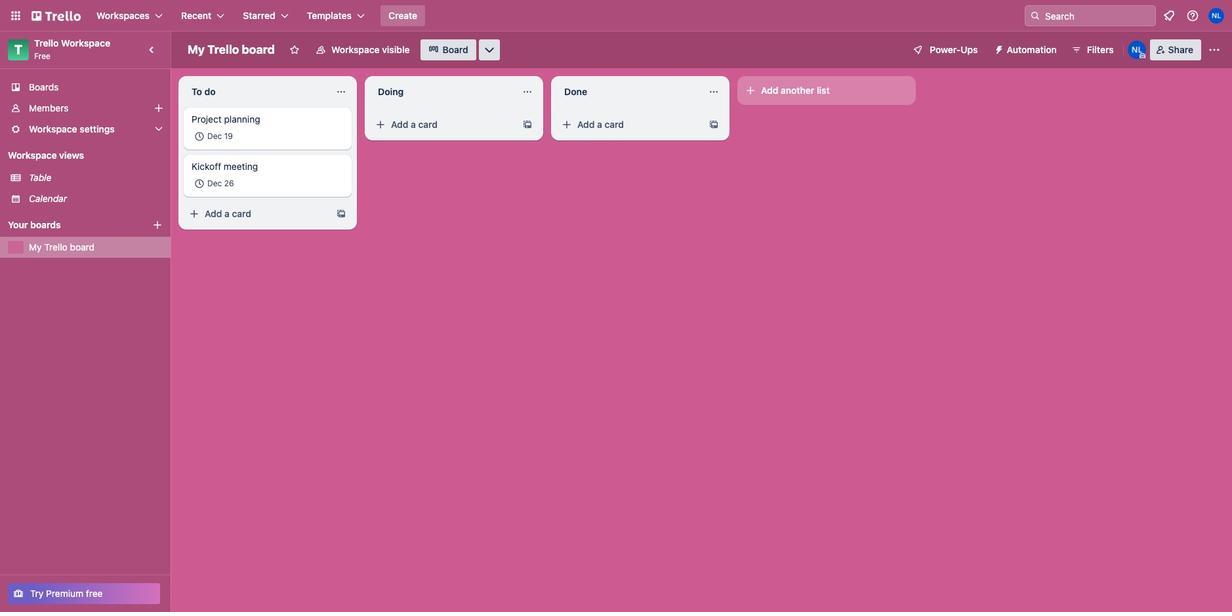 Task type: vqa. For each thing, say whether or not it's contained in the screenshot.
features?
no



Task type: describe. For each thing, give the bounding box(es) containing it.
add a card for doing
[[391, 119, 438, 130]]

customize views image
[[483, 43, 496, 56]]

workspace settings button
[[0, 119, 171, 140]]

share
[[1169, 44, 1194, 55]]

table link
[[29, 171, 163, 184]]

trello workspace link
[[34, 37, 110, 49]]

project
[[192, 114, 222, 125]]

power-
[[930, 44, 961, 55]]

project planning link
[[192, 113, 344, 126]]

kickoff meeting link
[[192, 160, 344, 173]]

boards
[[30, 219, 61, 230]]

board
[[443, 44, 469, 55]]

t link
[[8, 39, 29, 60]]

open information menu image
[[1187, 9, 1200, 22]]

a for doing
[[411, 119, 416, 130]]

calendar link
[[29, 192, 163, 205]]

add a card button for doing
[[370, 114, 517, 135]]

filters
[[1087, 44, 1114, 55]]

noah lott (noahlott1) image
[[1128, 41, 1146, 59]]

board inside text field
[[242, 43, 275, 56]]

create button
[[381, 5, 425, 26]]

create from template… image for to do
[[336, 209, 347, 219]]

do
[[205, 86, 216, 97]]

add board image
[[152, 220, 163, 230]]

power-ups button
[[904, 39, 986, 60]]

add another list button
[[738, 76, 916, 105]]

workspaces button
[[89, 5, 171, 26]]

ups
[[961, 44, 978, 55]]

boards
[[29, 81, 59, 93]]

meeting
[[224, 161, 258, 172]]

create from template… image for done
[[709, 119, 719, 130]]

try premium free
[[30, 588, 103, 599]]

kickoff
[[192, 161, 221, 172]]

board link
[[420, 39, 476, 60]]

free
[[86, 588, 103, 599]]

star or unstar board image
[[289, 45, 300, 55]]

add another list
[[761, 85, 830, 96]]

create from template… image for doing
[[522, 119, 533, 130]]

share button
[[1150, 39, 1202, 60]]

1 vertical spatial my
[[29, 242, 42, 253]]

settings
[[80, 123, 115, 135]]

To do text field
[[184, 81, 328, 102]]

add a card for to do
[[205, 208, 251, 219]]

a for done
[[597, 119, 602, 130]]

workspaces
[[96, 10, 150, 21]]

add for doing
[[391, 119, 409, 130]]

workspace visible button
[[308, 39, 418, 60]]

my inside board name text field
[[188, 43, 205, 56]]

starred
[[243, 10, 275, 21]]

kickoff meeting
[[192, 161, 258, 172]]

starred button
[[235, 5, 296, 26]]

dec for project
[[207, 131, 222, 141]]

filters button
[[1068, 39, 1118, 60]]

templates button
[[299, 5, 373, 26]]

workspace for workspace visible
[[331, 44, 380, 55]]

add for to do
[[205, 208, 222, 219]]

planning
[[224, 114, 260, 125]]

your boards
[[8, 219, 61, 230]]

your
[[8, 219, 28, 230]]

recent button
[[173, 5, 233, 26]]

primary element
[[0, 0, 1233, 32]]

free
[[34, 51, 51, 61]]

calendar
[[29, 193, 67, 204]]



Task type: locate. For each thing, give the bounding box(es) containing it.
dec inside checkbox
[[207, 179, 222, 188]]

add down doing
[[391, 119, 409, 130]]

19
[[224, 131, 233, 141]]

my trello board down your boards with 1 items element on the left top of the page
[[29, 242, 95, 253]]

add a card button for to do
[[184, 203, 331, 224]]

t
[[14, 42, 22, 57]]

Doing text field
[[370, 81, 515, 102]]

0 vertical spatial dec
[[207, 131, 222, 141]]

show menu image
[[1208, 43, 1222, 56]]

0 vertical spatial my trello board
[[188, 43, 275, 56]]

2 horizontal spatial create from template… image
[[709, 119, 719, 130]]

0 horizontal spatial add a card
[[205, 208, 251, 219]]

workspace
[[61, 37, 110, 49], [331, 44, 380, 55], [29, 123, 77, 135], [8, 150, 57, 161]]

1 horizontal spatial board
[[242, 43, 275, 56]]

0 horizontal spatial create from template… image
[[336, 209, 347, 219]]

trello inside board name text field
[[208, 43, 239, 56]]

0 horizontal spatial card
[[232, 208, 251, 219]]

done
[[564, 86, 588, 97]]

another
[[781, 85, 815, 96]]

search image
[[1031, 11, 1041, 21]]

recent
[[181, 10, 212, 21]]

1 horizontal spatial a
[[411, 119, 416, 130]]

1 vertical spatial dec
[[207, 179, 222, 188]]

workspace up table
[[8, 150, 57, 161]]

project planning
[[192, 114, 260, 125]]

1 horizontal spatial create from template… image
[[522, 119, 533, 130]]

my down recent
[[188, 43, 205, 56]]

list
[[817, 85, 830, 96]]

1 dec from the top
[[207, 131, 222, 141]]

2 dec from the top
[[207, 179, 222, 188]]

to
[[192, 86, 202, 97]]

1 vertical spatial my trello board
[[29, 242, 95, 253]]

add a card for done
[[578, 119, 624, 130]]

add down dec 26 checkbox
[[205, 208, 222, 219]]

card for done
[[605, 119, 624, 130]]

card down 26
[[232, 208, 251, 219]]

create from template… image
[[522, 119, 533, 130], [709, 119, 719, 130], [336, 209, 347, 219]]

a down 26
[[225, 208, 230, 219]]

sm image
[[989, 39, 1007, 58]]

workspace views
[[8, 150, 84, 161]]

card for to do
[[232, 208, 251, 219]]

try premium free button
[[8, 584, 160, 605]]

doing
[[378, 86, 404, 97]]

trello down 'boards'
[[44, 242, 67, 253]]

workspace settings
[[29, 123, 115, 135]]

automation
[[1007, 44, 1057, 55]]

my
[[188, 43, 205, 56], [29, 242, 42, 253]]

trello up free
[[34, 37, 59, 49]]

my down the your boards
[[29, 242, 42, 253]]

a down doing text field
[[411, 119, 416, 130]]

back to home image
[[32, 5, 81, 26]]

my trello board link
[[29, 241, 163, 254]]

add a card button down done text field
[[557, 114, 704, 135]]

my trello board down 'starred'
[[188, 43, 275, 56]]

trello workspace free
[[34, 37, 110, 61]]

Board name text field
[[181, 39, 282, 60]]

dec inside option
[[207, 131, 222, 141]]

power-ups
[[930, 44, 978, 55]]

table
[[29, 172, 51, 183]]

workspace for workspace views
[[8, 150, 57, 161]]

add
[[761, 85, 779, 96], [391, 119, 409, 130], [578, 119, 595, 130], [205, 208, 222, 219]]

trello inside the trello workspace free
[[34, 37, 59, 49]]

2 horizontal spatial card
[[605, 119, 624, 130]]

dec for kickoff
[[207, 179, 222, 188]]

add down done
[[578, 119, 595, 130]]

board down your boards with 1 items element on the left top of the page
[[70, 242, 95, 253]]

0 vertical spatial my
[[188, 43, 205, 56]]

2 horizontal spatial a
[[597, 119, 602, 130]]

dec
[[207, 131, 222, 141], [207, 179, 222, 188]]

a
[[411, 119, 416, 130], [597, 119, 602, 130], [225, 208, 230, 219]]

add inside button
[[761, 85, 779, 96]]

dec 19
[[207, 131, 233, 141]]

noah lott (noahlott1) image
[[1209, 8, 1225, 24]]

add a card button down doing text field
[[370, 114, 517, 135]]

views
[[59, 150, 84, 161]]

board
[[242, 43, 275, 56], [70, 242, 95, 253]]

my trello board inside board name text field
[[188, 43, 275, 56]]

add a card down 26
[[205, 208, 251, 219]]

a down done text field
[[597, 119, 602, 130]]

workspace down back to home image
[[61, 37, 110, 49]]

Dec 19 checkbox
[[192, 129, 237, 144]]

26
[[224, 179, 234, 188]]

workspace down 'members'
[[29, 123, 77, 135]]

add a card down doing
[[391, 119, 438, 130]]

premium
[[46, 588, 83, 599]]

1 horizontal spatial my
[[188, 43, 205, 56]]

0 horizontal spatial my trello board
[[29, 242, 95, 253]]

templates
[[307, 10, 352, 21]]

workspace down templates popup button in the left top of the page
[[331, 44, 380, 55]]

add a card
[[391, 119, 438, 130], [578, 119, 624, 130], [205, 208, 251, 219]]

0 horizontal spatial board
[[70, 242, 95, 253]]

1 horizontal spatial add a card button
[[370, 114, 517, 135]]

trello
[[34, 37, 59, 49], [208, 43, 239, 56], [44, 242, 67, 253]]

0 notifications image
[[1162, 8, 1178, 24]]

add a card down done
[[578, 119, 624, 130]]

Dec 26 checkbox
[[192, 176, 238, 192]]

0 horizontal spatial a
[[225, 208, 230, 219]]

add a card button
[[370, 114, 517, 135], [557, 114, 704, 135], [184, 203, 331, 224]]

2 horizontal spatial add a card button
[[557, 114, 704, 135]]

0 horizontal spatial add a card button
[[184, 203, 331, 224]]

dec 26
[[207, 179, 234, 188]]

workspace for workspace settings
[[29, 123, 77, 135]]

1 horizontal spatial my trello board
[[188, 43, 275, 56]]

2 horizontal spatial add a card
[[578, 119, 624, 130]]

workspace inside dropdown button
[[29, 123, 77, 135]]

Done text field
[[557, 81, 701, 102]]

Search field
[[1041, 6, 1156, 26]]

0 horizontal spatial my
[[29, 242, 42, 253]]

this member is an admin of this board. image
[[1140, 53, 1146, 59]]

my trello board
[[188, 43, 275, 56], [29, 242, 95, 253]]

members
[[29, 102, 69, 114]]

create
[[389, 10, 418, 21]]

visible
[[382, 44, 410, 55]]

0 vertical spatial board
[[242, 43, 275, 56]]

add left another
[[761, 85, 779, 96]]

add a card button down 26
[[184, 203, 331, 224]]

card down doing text field
[[418, 119, 438, 130]]

boards link
[[0, 77, 171, 98]]

workspace inside button
[[331, 44, 380, 55]]

your boards with 1 items element
[[8, 217, 133, 233]]

to do
[[192, 86, 216, 97]]

card for doing
[[418, 119, 438, 130]]

workspace visible
[[331, 44, 410, 55]]

add for done
[[578, 119, 595, 130]]

automation button
[[989, 39, 1065, 60]]

card down done text field
[[605, 119, 624, 130]]

workspace navigation collapse icon image
[[143, 41, 161, 59]]

1 vertical spatial board
[[70, 242, 95, 253]]

1 horizontal spatial add a card
[[391, 119, 438, 130]]

dec left 26
[[207, 179, 222, 188]]

members link
[[0, 98, 171, 119]]

1 horizontal spatial card
[[418, 119, 438, 130]]

workspace inside the trello workspace free
[[61, 37, 110, 49]]

try
[[30, 588, 44, 599]]

trello down recent popup button
[[208, 43, 239, 56]]

add a card button for done
[[557, 114, 704, 135]]

a for to do
[[225, 208, 230, 219]]

board down 'starred'
[[242, 43, 275, 56]]

dec left 19
[[207, 131, 222, 141]]

card
[[418, 119, 438, 130], [605, 119, 624, 130], [232, 208, 251, 219]]



